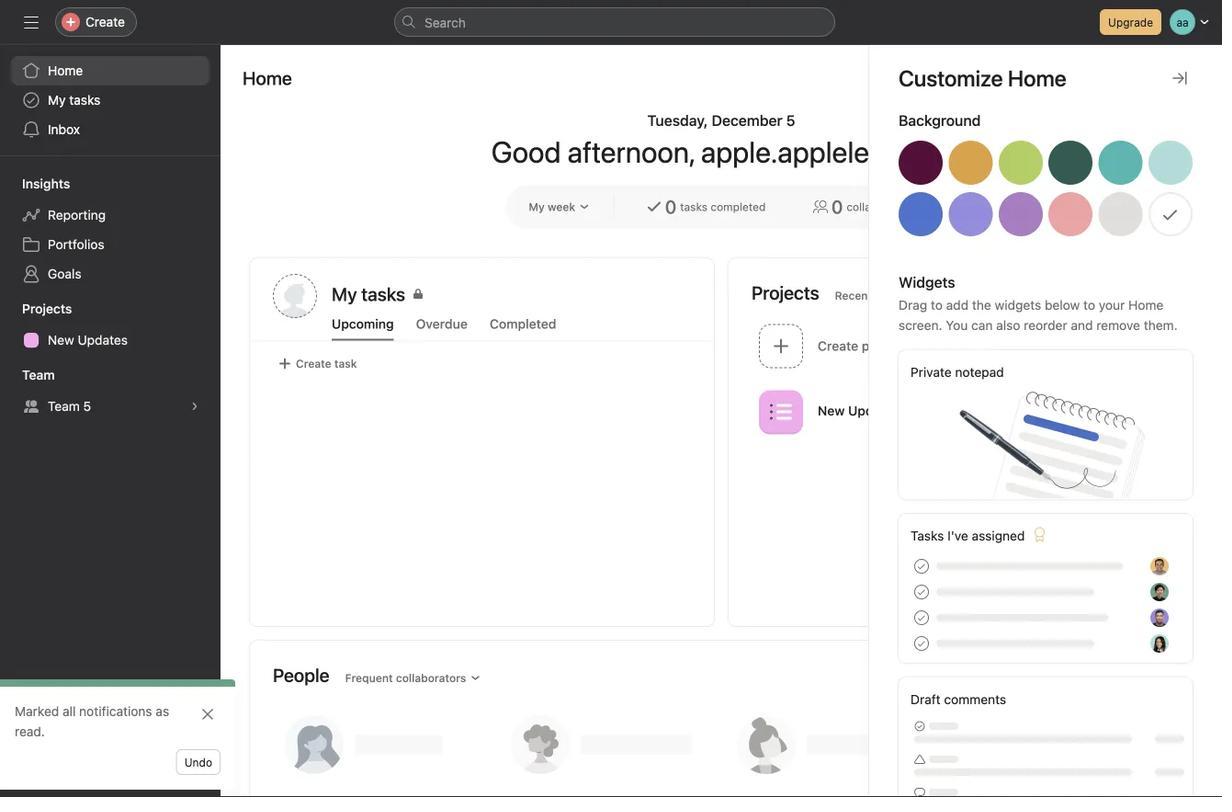Task type: describe. For each thing, give the bounding box(es) containing it.
undo button
[[176, 749, 221, 775]]

create project link
[[752, 318, 1171, 377]]

completed
[[711, 200, 766, 213]]

my tasks
[[48, 92, 101, 108]]

projects button
[[0, 300, 72, 318]]

1 horizontal spatial updates
[[849, 403, 900, 418]]

people
[[273, 664, 330, 686]]

create button
[[55, 7, 137, 37]]

overdue button
[[416, 316, 468, 341]]

new inside projects element
[[48, 332, 74, 348]]

and
[[1071, 318, 1094, 333]]

undo
[[184, 756, 212, 769]]

new updates link inside projects element
[[11, 325, 210, 355]]

background option group
[[899, 141, 1193, 244]]

portfolios
[[48, 237, 104, 252]]

list image
[[770, 401, 792, 423]]

widgets
[[899, 273, 956, 291]]

notifications
[[79, 704, 152, 719]]

draft
[[911, 692, 941, 707]]

my for my week
[[529, 200, 545, 213]]

drag to add the widgets below to your home screen. you can also reorder and remove them.
[[899, 297, 1178, 333]]

recents button
[[827, 283, 901, 308]]

my week button
[[521, 194, 599, 220]]

reporting link
[[11, 200, 210, 230]]

create project
[[818, 338, 905, 353]]

create for create
[[85, 14, 125, 29]]

read.
[[15, 724, 45, 739]]

5 inside team 5 'link'
[[83, 399, 91, 414]]

upgrade button
[[1101, 9, 1162, 35]]

new updates inside projects element
[[48, 332, 128, 348]]

1 horizontal spatial new updates link
[[752, 384, 1171, 443]]

updates inside projects element
[[78, 332, 128, 348]]

them.
[[1144, 318, 1178, 333]]

my week
[[529, 200, 576, 213]]

tasks i've assigned
[[911, 528, 1025, 543]]

can
[[972, 318, 993, 333]]

1 to from the left
[[931, 297, 943, 313]]

2 to from the left
[[1084, 297, 1096, 313]]

afternoon,
[[568, 134, 695, 169]]

tasks completed
[[680, 200, 766, 213]]

add profile photo image
[[273, 274, 317, 318]]

1 horizontal spatial projects
[[752, 282, 820, 303]]

drag
[[899, 297, 928, 313]]

close image
[[200, 707, 215, 722]]

team 5
[[48, 399, 91, 414]]

recents
[[835, 289, 878, 302]]

tasks inside global element
[[69, 92, 101, 108]]

1 vertical spatial new updates
[[818, 403, 900, 418]]

widgets
[[995, 297, 1042, 313]]

teams element
[[0, 359, 221, 425]]

all
[[63, 704, 76, 719]]

home inside global element
[[48, 63, 83, 78]]

customize button
[[1088, 196, 1193, 229]]

customize
[[1119, 205, 1181, 220]]

frequent collaborators button
[[337, 665, 489, 691]]

insights element
[[0, 167, 221, 292]]

home inside drag to add the widgets below to your home screen. you can also reorder and remove them.
[[1129, 297, 1164, 313]]

5 inside tuesday, december 5 good afternoon, apple.applelee2001
[[787, 112, 796, 129]]

my tasks
[[332, 283, 405, 305]]

overdue
[[416, 316, 468, 331]]

upcoming
[[332, 316, 394, 331]]

apple.applelee2001
[[701, 134, 952, 169]]

background
[[899, 112, 981, 129]]

global element
[[0, 45, 221, 155]]

team for team 5
[[48, 399, 80, 414]]

customize home
[[899, 65, 1067, 91]]

i've
[[948, 528, 969, 543]]



Task type: locate. For each thing, give the bounding box(es) containing it.
new updates up teams element on the left of page
[[48, 332, 128, 348]]

upgrade
[[1109, 16, 1154, 28]]

create left task
[[296, 357, 332, 370]]

my tasks link
[[11, 85, 210, 115]]

new updates link
[[11, 325, 210, 355], [752, 384, 1171, 443]]

1 vertical spatial team
[[48, 399, 80, 414]]

0 horizontal spatial new
[[48, 332, 74, 348]]

Search tasks, projects, and more text field
[[394, 7, 836, 37]]

upcoming button
[[332, 316, 394, 341]]

team inside 'link'
[[48, 399, 80, 414]]

portfolios link
[[11, 230, 210, 259]]

0 horizontal spatial new updates link
[[11, 325, 210, 355]]

0 vertical spatial new updates link
[[11, 325, 210, 355]]

0 vertical spatial tasks
[[69, 92, 101, 108]]

0 vertical spatial new updates
[[48, 332, 128, 348]]

see details, team 5 image
[[189, 401, 200, 412]]

tasks up 'inbox' at the left of the page
[[69, 92, 101, 108]]

december
[[712, 112, 783, 129]]

the
[[973, 297, 992, 313]]

0 left tasks completed
[[665, 196, 677, 217]]

collaborators
[[847, 200, 915, 213], [396, 672, 466, 684]]

new updates link down private notepad
[[752, 384, 1171, 443]]

marked
[[15, 704, 59, 719]]

5 right december
[[787, 112, 796, 129]]

new updates link up teams element on the left of page
[[11, 325, 210, 355]]

0 horizontal spatial collaborators
[[396, 672, 466, 684]]

create task
[[296, 357, 357, 370]]

0 for tasks completed
[[665, 196, 677, 217]]

2 0 from the left
[[832, 196, 843, 217]]

home
[[48, 63, 83, 78], [243, 67, 292, 89], [1129, 297, 1164, 313]]

1 horizontal spatial 0
[[832, 196, 843, 217]]

1 vertical spatial collaborators
[[396, 672, 466, 684]]

create inside dropdown button
[[85, 14, 125, 29]]

0 horizontal spatial 0
[[665, 196, 677, 217]]

tuesday,
[[648, 112, 708, 129]]

new down projects dropdown button
[[48, 332, 74, 348]]

1 vertical spatial new
[[818, 403, 845, 418]]

team up team 5
[[22, 367, 55, 382]]

screen.
[[899, 318, 943, 333]]

0 vertical spatial create
[[85, 14, 125, 29]]

tuesday, december 5 good afternoon, apple.applelee2001
[[492, 112, 952, 169]]

0
[[665, 196, 677, 217], [832, 196, 843, 217]]

new right list icon
[[818, 403, 845, 418]]

new updates down create project
[[818, 403, 900, 418]]

0 vertical spatial new
[[48, 332, 74, 348]]

collaborators right the frequent
[[396, 672, 466, 684]]

5 down projects element at the top
[[83, 399, 91, 414]]

collaborators down apple.applelee2001
[[847, 200, 915, 213]]

hide sidebar image
[[24, 15, 39, 29]]

good
[[492, 134, 561, 169]]

1 horizontal spatial collaborators
[[847, 200, 915, 213]]

marked all notifications as read.
[[15, 704, 169, 739]]

my inside global element
[[48, 92, 66, 108]]

projects inside dropdown button
[[22, 301, 72, 316]]

0 vertical spatial 5
[[787, 112, 796, 129]]

1 vertical spatial my
[[529, 200, 545, 213]]

1 horizontal spatial new
[[818, 403, 845, 418]]

draft comments
[[911, 692, 1007, 707]]

2 horizontal spatial home
[[1129, 297, 1164, 313]]

create inside button
[[296, 357, 332, 370]]

tasks
[[69, 92, 101, 108], [680, 200, 708, 213]]

0 horizontal spatial tasks
[[69, 92, 101, 108]]

team 5 link
[[11, 392, 210, 421]]

my inside dropdown button
[[529, 200, 545, 213]]

add
[[947, 297, 969, 313]]

1 vertical spatial tasks
[[680, 200, 708, 213]]

create up home link
[[85, 14, 125, 29]]

close customization pane image
[[1173, 71, 1188, 85]]

0 vertical spatial collaborators
[[847, 200, 915, 213]]

projects
[[752, 282, 820, 303], [22, 301, 72, 316]]

0 horizontal spatial projects
[[22, 301, 72, 316]]

frequent collaborators
[[345, 672, 466, 684]]

assigned
[[972, 528, 1025, 543]]

my
[[48, 92, 66, 108], [529, 200, 545, 213]]

inbox
[[48, 122, 80, 137]]

week
[[548, 200, 576, 213]]

create
[[85, 14, 125, 29], [296, 357, 332, 370]]

also
[[997, 318, 1021, 333]]

create task button
[[273, 351, 362, 376]]

team for team
[[22, 367, 55, 382]]

private
[[911, 365, 952, 380]]

task
[[335, 357, 357, 370]]

1 horizontal spatial to
[[1084, 297, 1096, 313]]

tasks left completed
[[680, 200, 708, 213]]

team down team dropdown button
[[48, 399, 80, 414]]

comments
[[945, 692, 1007, 707]]

updates down create project
[[849, 403, 900, 418]]

insights
[[22, 176, 70, 191]]

private notepad
[[911, 365, 1005, 380]]

projects element
[[0, 292, 221, 359]]

0 down apple.applelee2001
[[832, 196, 843, 217]]

0 for collaborators
[[832, 196, 843, 217]]

frequent
[[345, 672, 393, 684]]

0 horizontal spatial home
[[48, 63, 83, 78]]

0 horizontal spatial updates
[[78, 332, 128, 348]]

home link
[[11, 56, 210, 85]]

1 horizontal spatial home
[[243, 67, 292, 89]]

reporting
[[48, 207, 106, 222]]

to
[[931, 297, 943, 313], [1084, 297, 1096, 313]]

1 vertical spatial 5
[[83, 399, 91, 414]]

team button
[[0, 366, 55, 384]]

new updates
[[48, 332, 128, 348], [818, 403, 900, 418]]

to left add
[[931, 297, 943, 313]]

collaborators inside "dropdown button"
[[396, 672, 466, 684]]

notepad
[[956, 365, 1005, 380]]

0 vertical spatial updates
[[78, 332, 128, 348]]

1 horizontal spatial tasks
[[680, 200, 708, 213]]

you
[[946, 318, 968, 333]]

0 vertical spatial my
[[48, 92, 66, 108]]

my tasks link
[[332, 281, 691, 311]]

completed
[[490, 316, 557, 331]]

insights button
[[0, 175, 70, 193]]

1 vertical spatial updates
[[849, 403, 900, 418]]

remove
[[1097, 318, 1141, 333]]

your
[[1099, 297, 1126, 313]]

1 horizontal spatial my
[[529, 200, 545, 213]]

as
[[156, 704, 169, 719]]

completed button
[[490, 316, 557, 341]]

projects down goals
[[22, 301, 72, 316]]

new
[[48, 332, 74, 348], [818, 403, 845, 418]]

my for my tasks
[[48, 92, 66, 108]]

to up and
[[1084, 297, 1096, 313]]

team
[[22, 367, 55, 382], [48, 399, 80, 414]]

goals
[[48, 266, 81, 281]]

0 horizontal spatial my
[[48, 92, 66, 108]]

my up 'inbox' at the left of the page
[[48, 92, 66, 108]]

inbox link
[[11, 115, 210, 144]]

1 0 from the left
[[665, 196, 677, 217]]

updates
[[78, 332, 128, 348], [849, 403, 900, 418]]

0 vertical spatial team
[[22, 367, 55, 382]]

1 vertical spatial new updates link
[[752, 384, 1171, 443]]

projects left recents
[[752, 282, 820, 303]]

0 horizontal spatial create
[[85, 14, 125, 29]]

reorder
[[1024, 318, 1068, 333]]

0 horizontal spatial new updates
[[48, 332, 128, 348]]

0 horizontal spatial to
[[931, 297, 943, 313]]

below
[[1045, 297, 1080, 313]]

goals link
[[11, 259, 210, 289]]

1 vertical spatial create
[[296, 357, 332, 370]]

updates up teams element on the left of page
[[78, 332, 128, 348]]

0 horizontal spatial 5
[[83, 399, 91, 414]]

create for create task
[[296, 357, 332, 370]]

1 horizontal spatial create
[[296, 357, 332, 370]]

my left the week
[[529, 200, 545, 213]]

1 horizontal spatial 5
[[787, 112, 796, 129]]

tasks
[[911, 528, 945, 543]]

team inside dropdown button
[[22, 367, 55, 382]]

1 horizontal spatial new updates
[[818, 403, 900, 418]]



Task type: vqa. For each thing, say whether or not it's contained in the screenshot.
30
no



